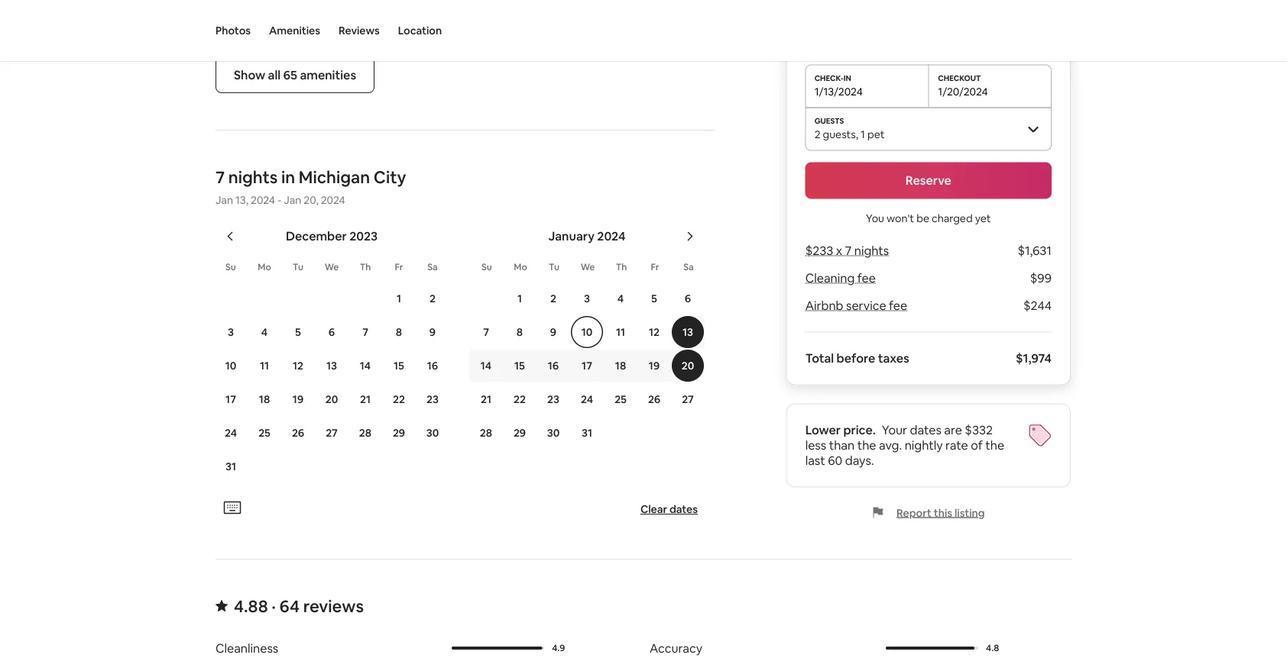 Task type: describe. For each thing, give the bounding box(es) containing it.
0 horizontal spatial 12 button
[[281, 350, 315, 382]]

1 horizontal spatial fee
[[889, 298, 907, 314]]

allowed
[[273, 9, 317, 25]]

$233 x 7 nights button
[[805, 243, 889, 259]]

17 for topmost 17 button
[[582, 359, 592, 373]]

amenities
[[269, 24, 320, 37]]

airbnb service fee
[[805, 298, 907, 314]]

before
[[837, 351, 875, 367]]

1 15 button from the left
[[382, 350, 416, 382]]

1 vertical spatial 27
[[326, 427, 338, 440]]

cleanliness
[[216, 641, 278, 657]]

4.88 · 64 reviews
[[234, 596, 364, 618]]

21 for 1st 21 button from right
[[481, 393, 491, 407]]

2 28 button from the left
[[469, 417, 503, 450]]

report this listing
[[897, 506, 985, 520]]

$1,631
[[1018, 243, 1052, 259]]

2 30 from the left
[[547, 427, 560, 440]]

0 vertical spatial 25 button
[[604, 384, 637, 416]]

1 vertical spatial nights
[[854, 243, 889, 259]]

michigan
[[299, 166, 370, 188]]

1 vertical spatial 10 button
[[214, 350, 248, 382]]

1 vertical spatial 26
[[292, 427, 304, 440]]

$99
[[1030, 271, 1052, 286]]

64
[[279, 596, 300, 618]]

airbnb
[[805, 298, 843, 314]]

2 jan from the left
[[284, 194, 301, 207]]

you won't be charged yet
[[866, 211, 991, 225]]

0 horizontal spatial 5 button
[[281, 317, 315, 349]]

show all 65 amenities
[[234, 67, 356, 83]]

1 horizontal spatial 12 button
[[637, 317, 671, 349]]

·
[[272, 596, 276, 618]]

1 vertical spatial 20 button
[[315, 384, 349, 416]]

1 23 from the left
[[427, 393, 439, 407]]

cleaning fee
[[805, 271, 876, 286]]

1 14 button from the left
[[349, 350, 382, 382]]

1 su from the left
[[226, 262, 236, 273]]

pets allowed
[[246, 9, 317, 25]]

2 sa from the left
[[683, 262, 694, 273]]

1/13/2024
[[814, 85, 863, 98]]

0 vertical spatial 24 button
[[570, 384, 604, 416]]

1 vertical spatial 13
[[326, 359, 337, 373]]

all
[[268, 67, 281, 83]]

2 horizontal spatial 2
[[814, 127, 820, 141]]

1 horizontal spatial 31
[[582, 427, 592, 440]]

1 22 button from the left
[[382, 384, 416, 416]]

$233
[[805, 243, 833, 259]]

2 22 button from the left
[[503, 384, 537, 416]]

0 vertical spatial 31 button
[[570, 417, 604, 450]]

listing
[[955, 506, 985, 520]]

1 15 from the left
[[394, 359, 404, 373]]

yet
[[975, 211, 991, 225]]

report this listing button
[[872, 506, 985, 520]]

1 vertical spatial 17 button
[[214, 384, 248, 416]]

1 horizontal spatial 13
[[683, 326, 693, 339]]

pet
[[867, 127, 885, 141]]

24 for '24' button to the top
[[581, 393, 593, 407]]

1 23 button from the left
[[416, 384, 449, 416]]

1 vertical spatial 12
[[293, 359, 303, 373]]

1 horizontal spatial 18
[[615, 359, 626, 373]]

0 vertical spatial 5 button
[[637, 283, 671, 315]]

2 14 button from the left
[[469, 350, 503, 382]]

photos button
[[216, 0, 251, 61]]

0 horizontal spatial 13 button
[[315, 350, 349, 382]]

1 for january 2024
[[517, 292, 522, 306]]

than
[[829, 438, 855, 454]]

1 vertical spatial 27 button
[[315, 417, 349, 450]]

1 vertical spatial 31
[[225, 460, 236, 474]]

1 vertical spatial 18
[[259, 393, 270, 407]]

1 7 button from the left
[[349, 317, 382, 349]]

1 16 button from the left
[[416, 350, 449, 382]]

avg.
[[879, 438, 902, 454]]

1 vertical spatial 4 button
[[248, 317, 281, 349]]

0 vertical spatial 6 button
[[671, 283, 705, 315]]

1 horizontal spatial 27
[[682, 393, 694, 407]]

9 for second the "9" button from the left
[[550, 326, 557, 339]]

0 horizontal spatial 11 button
[[248, 350, 281, 382]]

2 30 button from the left
[[537, 417, 570, 450]]

city
[[374, 166, 406, 188]]

2 fr from the left
[[651, 262, 659, 273]]

60
[[828, 453, 842, 469]]

amenities
[[300, 67, 356, 83]]

lower price.
[[805, 423, 876, 438]]

december 2023
[[286, 228, 378, 244]]

-
[[277, 194, 281, 207]]

1 horizontal spatial 18 button
[[604, 350, 637, 382]]

0 horizontal spatial 2024
[[251, 194, 275, 207]]

1 horizontal spatial 27 button
[[671, 384, 705, 416]]

0 horizontal spatial 4
[[261, 326, 268, 339]]

december
[[286, 228, 347, 244]]

rate
[[945, 438, 968, 454]]

2 for december 2023
[[430, 292, 436, 306]]

location button
[[398, 0, 442, 61]]

1 8 from the left
[[396, 326, 402, 339]]

1 jan from the left
[[216, 194, 233, 207]]

1 horizontal spatial 26 button
[[637, 384, 671, 416]]

be
[[916, 211, 929, 225]]

1 horizontal spatial 20 button
[[671, 350, 705, 382]]

1 vertical spatial 26 button
[[281, 417, 315, 450]]

4.8
[[986, 643, 999, 655]]

25 for the leftmost 25 button
[[258, 427, 270, 440]]

this
[[934, 506, 952, 520]]

0 horizontal spatial 18 button
[[248, 384, 281, 416]]

1 horizontal spatial 3
[[584, 292, 590, 306]]

1 horizontal spatial 11
[[616, 326, 625, 339]]

charged
[[932, 211, 973, 225]]

2 for january 2024
[[550, 292, 556, 306]]

2 16 from the left
[[548, 359, 559, 373]]

21 for 1st 21 button
[[360, 393, 371, 407]]

you
[[866, 211, 884, 225]]

1 we from the left
[[325, 262, 339, 273]]

20 for rightmost 20 button
[[682, 359, 694, 373]]

1 horizontal spatial 4 button
[[604, 283, 637, 315]]

1 vertical spatial 3 button
[[214, 317, 248, 349]]

nightly
[[905, 438, 943, 454]]

29 for 1st "29" button from left
[[393, 427, 405, 440]]

2024 inside calendar application
[[597, 228, 625, 244]]

13,
[[235, 194, 248, 207]]

are
[[944, 423, 962, 438]]

2 8 button from the left
[[503, 317, 537, 349]]

report
[[897, 506, 932, 520]]

clear
[[640, 503, 667, 517]]

0 horizontal spatial 3
[[228, 326, 234, 339]]

0 vertical spatial 12
[[649, 326, 660, 339]]

total before taxes
[[805, 351, 909, 367]]

$332
[[965, 423, 993, 438]]

cleaning fee button
[[805, 271, 876, 286]]

january
[[548, 228, 595, 244]]

5 for 5 button to the left
[[295, 326, 301, 339]]

dates for your
[[910, 423, 941, 438]]

1 horizontal spatial 2024
[[321, 194, 345, 207]]

0 vertical spatial fee
[[857, 271, 876, 286]]

1 horizontal spatial 26
[[648, 393, 660, 407]]

0 horizontal spatial 19 button
[[281, 384, 315, 416]]

1 th from the left
[[360, 262, 371, 273]]

0 vertical spatial 19 button
[[637, 350, 671, 382]]

amenities button
[[269, 0, 320, 61]]

cleaning
[[805, 271, 855, 286]]

1 21 button from the left
[[349, 384, 382, 416]]

22 for 2nd 22 button from right
[[393, 393, 405, 407]]

10 for the top 10 button
[[581, 326, 593, 339]]

guests
[[823, 127, 856, 141]]

of
[[971, 438, 983, 454]]

2 button for december 2023
[[416, 283, 449, 315]]

$244
[[1023, 298, 1052, 314]]

show
[[234, 67, 265, 83]]

1 horizontal spatial 3 button
[[570, 283, 604, 315]]

1 the from the left
[[857, 438, 876, 454]]

1 vertical spatial 6 button
[[315, 317, 349, 349]]

1/20/2024
[[938, 85, 988, 98]]

x
[[836, 243, 842, 259]]

reserve button
[[805, 163, 1052, 199]]

24 for '24' button to the bottom
[[225, 427, 237, 440]]

location
[[398, 24, 442, 37]]

nights inside 7 nights in michigan city jan 13, 2024 - jan 20, 2024
[[228, 166, 278, 188]]

price.
[[843, 423, 876, 438]]

0 vertical spatial 13 button
[[671, 317, 705, 349]]

2 16 button from the left
[[537, 350, 570, 382]]

2 28 from the left
[[480, 427, 492, 440]]

0 horizontal spatial 25 button
[[248, 417, 281, 450]]

won't
[[887, 211, 914, 225]]

last
[[805, 453, 825, 469]]

1 horizontal spatial 4
[[617, 292, 624, 306]]

19 for the topmost 19 button
[[649, 359, 660, 373]]

total
[[805, 351, 834, 367]]

in
[[281, 166, 295, 188]]



Task type: vqa. For each thing, say whether or not it's contained in the screenshot.


Task type: locate. For each thing, give the bounding box(es) containing it.
1 vertical spatial dates
[[669, 503, 698, 517]]

2 th from the left
[[616, 262, 627, 273]]

january 2024
[[548, 228, 625, 244]]

1 vertical spatial 11
[[260, 359, 269, 373]]

nights up 13,
[[228, 166, 278, 188]]

1 21 from the left
[[360, 393, 371, 407]]

1 vertical spatial 12 button
[[281, 350, 315, 382]]

1 horizontal spatial 11 button
[[604, 317, 637, 349]]

2 22 from the left
[[514, 393, 526, 407]]

calendar application
[[197, 212, 1228, 497]]

1 horizontal spatial 9 button
[[537, 317, 570, 349]]

20 button
[[671, 350, 705, 382], [315, 384, 349, 416]]

2 14 from the left
[[481, 359, 492, 373]]

0 horizontal spatial 27
[[326, 427, 338, 440]]

2 9 button from the left
[[537, 317, 570, 349]]

27
[[682, 393, 694, 407], [326, 427, 338, 440]]

20 for 20 button to the bottom
[[325, 393, 338, 407]]

0 horizontal spatial 31 button
[[214, 451, 248, 483]]

30
[[426, 427, 439, 440], [547, 427, 560, 440]]

days.
[[845, 453, 874, 469]]

0 vertical spatial 3 button
[[570, 283, 604, 315]]

1 horizontal spatial 17 button
[[570, 350, 604, 382]]

clear dates button
[[634, 497, 704, 523]]

29 for 1st "29" button from right
[[514, 427, 526, 440]]

1 horizontal spatial 5
[[651, 292, 657, 306]]

1 vertical spatial 31 button
[[214, 451, 248, 483]]

1 horizontal spatial sa
[[683, 262, 694, 273]]

0 horizontal spatial 4 button
[[248, 317, 281, 349]]

0 horizontal spatial tu
[[293, 262, 303, 273]]

0 horizontal spatial 20
[[325, 393, 338, 407]]

2 su from the left
[[482, 262, 492, 273]]

0 horizontal spatial 5
[[295, 326, 301, 339]]

11
[[616, 326, 625, 339], [260, 359, 269, 373]]

taxes
[[878, 351, 909, 367]]

1 horizontal spatial dates
[[910, 423, 941, 438]]

0 vertical spatial 11
[[616, 326, 625, 339]]

1 horizontal spatial 15 button
[[503, 350, 537, 382]]

0 horizontal spatial 29
[[393, 427, 405, 440]]

1 vertical spatial 18 button
[[248, 384, 281, 416]]

1 9 from the left
[[429, 326, 436, 339]]

0 vertical spatial 27
[[682, 393, 694, 407]]

0 vertical spatial 17 button
[[570, 350, 604, 382]]

0 horizontal spatial we
[[325, 262, 339, 273]]

2 horizontal spatial 1
[[861, 127, 865, 141]]

1 28 button from the left
[[349, 417, 382, 450]]

1 horizontal spatial 23 button
[[537, 384, 570, 416]]

1 horizontal spatial 30
[[547, 427, 560, 440]]

2 8 from the left
[[517, 326, 523, 339]]

1 30 from the left
[[426, 427, 439, 440]]

2 button for january 2024
[[537, 283, 570, 315]]

2 1 button from the left
[[503, 283, 537, 315]]

25 for top 25 button
[[615, 393, 627, 407]]

1 28 from the left
[[359, 427, 372, 440]]

1 horizontal spatial 28 button
[[469, 417, 503, 450]]

fee
[[857, 271, 876, 286], [889, 298, 907, 314]]

2 23 from the left
[[547, 393, 559, 407]]

2 21 button from the left
[[469, 384, 503, 416]]

0 vertical spatial 25
[[615, 393, 627, 407]]

1 horizontal spatial 5 button
[[637, 283, 671, 315]]

nights right x
[[854, 243, 889, 259]]

jan left 13,
[[216, 194, 233, 207]]

1 horizontal spatial 10
[[581, 326, 593, 339]]

22 for 2nd 22 button from the left
[[514, 393, 526, 407]]

2 9 from the left
[[550, 326, 557, 339]]

clear dates
[[640, 503, 698, 517]]

23
[[427, 393, 439, 407], [547, 393, 559, 407]]

we down december 2023
[[325, 262, 339, 273]]

9
[[429, 326, 436, 339], [550, 326, 557, 339]]

1 horizontal spatial th
[[616, 262, 627, 273]]

4.9
[[552, 643, 565, 655]]

$1,974
[[1016, 351, 1052, 367]]

1 vertical spatial 25
[[258, 427, 270, 440]]

accuracy
[[650, 641, 702, 657]]

1 horizontal spatial 10 button
[[570, 317, 604, 349]]

0 horizontal spatial 25
[[258, 427, 270, 440]]

15
[[394, 359, 404, 373], [514, 359, 525, 373]]

0 vertical spatial 5
[[651, 292, 657, 306]]

1 8 button from the left
[[382, 317, 416, 349]]

1 horizontal spatial 28
[[480, 427, 492, 440]]

reserve
[[905, 173, 951, 189]]

1 22 from the left
[[393, 393, 405, 407]]

jan right -
[[284, 194, 301, 207]]

the left avg.
[[857, 438, 876, 454]]

1 horizontal spatial 22
[[514, 393, 526, 407]]

2024 left -
[[251, 194, 275, 207]]

0 horizontal spatial 23 button
[[416, 384, 449, 416]]

your dates are $332 less than the avg. nightly rate of the last 60 days.
[[805, 423, 1004, 469]]

9 button
[[416, 317, 449, 349], [537, 317, 570, 349]]

nights
[[228, 166, 278, 188], [854, 243, 889, 259]]

29 button
[[382, 417, 416, 450], [503, 417, 537, 450]]

0 horizontal spatial 30 button
[[416, 417, 449, 450]]

2 23 button from the left
[[537, 384, 570, 416]]

4.88
[[234, 596, 268, 618]]

1 horizontal spatial 17
[[582, 359, 592, 373]]

dates left are
[[910, 423, 941, 438]]

2 mo from the left
[[514, 262, 527, 273]]

1 vertical spatial 19 button
[[281, 384, 315, 416]]

0 horizontal spatial 19
[[293, 393, 304, 407]]

we
[[325, 262, 339, 273], [581, 262, 595, 273]]

13
[[683, 326, 693, 339], [326, 359, 337, 373]]

0 horizontal spatial 12
[[293, 359, 303, 373]]

6 for 6 button to the top
[[685, 292, 691, 306]]

dates inside the your dates are $332 less than the avg. nightly rate of the last 60 days.
[[910, 423, 941, 438]]

30 button
[[416, 417, 449, 450], [537, 417, 570, 450]]

2 guests , 1 pet
[[814, 127, 885, 141]]

1
[[861, 127, 865, 141], [397, 292, 401, 306], [517, 292, 522, 306]]

we down january 2024
[[581, 262, 595, 273]]

21 button
[[349, 384, 382, 416], [469, 384, 503, 416]]

0 horizontal spatial 24 button
[[214, 417, 248, 450]]

4.8 out of 5.0 image
[[886, 647, 978, 651], [886, 647, 975, 651]]

10 for bottommost 10 button
[[225, 359, 236, 373]]

6 for the bottommost 6 button
[[329, 326, 335, 339]]

22
[[393, 393, 405, 407], [514, 393, 526, 407]]

16
[[427, 359, 438, 373], [548, 359, 559, 373]]

2024 right january
[[597, 228, 625, 244]]

reviews
[[339, 24, 380, 37]]

dates
[[910, 423, 941, 438], [669, 503, 698, 517]]

jan
[[216, 194, 233, 207], [284, 194, 301, 207]]

0 vertical spatial 19
[[649, 359, 660, 373]]

airbnb service fee button
[[805, 298, 907, 314]]

18
[[615, 359, 626, 373], [259, 393, 270, 407]]

0 horizontal spatial 3 button
[[214, 317, 248, 349]]

0 horizontal spatial fr
[[395, 262, 403, 273]]

2 15 from the left
[[514, 359, 525, 373]]

1 horizontal spatial 24 button
[[570, 384, 604, 416]]

19 button
[[637, 350, 671, 382], [281, 384, 315, 416]]

7 nights in michigan city jan 13, 2024 - jan 20, 2024
[[216, 166, 406, 207]]

1 sa from the left
[[427, 262, 438, 273]]

0 horizontal spatial 16
[[427, 359, 438, 373]]

2023
[[349, 228, 378, 244]]

19 for the left 19 button
[[293, 393, 304, 407]]

20
[[682, 359, 694, 373], [325, 393, 338, 407]]

25
[[615, 393, 627, 407], [258, 427, 270, 440]]

reviews button
[[339, 0, 380, 61]]

show all 65 amenities button
[[216, 57, 375, 93]]

7 button
[[349, 317, 382, 349], [469, 317, 503, 349]]

1 vertical spatial 24 button
[[214, 417, 248, 450]]

dates inside the clear dates button
[[669, 503, 698, 517]]

1 button for december 2023
[[382, 283, 416, 315]]

3 button
[[570, 283, 604, 315], [214, 317, 248, 349]]

1 vertical spatial 10
[[225, 359, 236, 373]]

2024 right 20,
[[321, 194, 345, 207]]

9 for second the "9" button from the right
[[429, 326, 436, 339]]

1 horizontal spatial we
[[581, 262, 595, 273]]

20,
[[304, 194, 318, 207]]

18 button
[[604, 350, 637, 382], [248, 384, 281, 416]]

1 horizontal spatial 29
[[514, 427, 526, 440]]

the right of
[[985, 438, 1004, 454]]

1 horizontal spatial 21 button
[[469, 384, 503, 416]]

1 horizontal spatial fr
[[651, 262, 659, 273]]

th down january 2024
[[616, 262, 627, 273]]

4
[[617, 292, 624, 306], [261, 326, 268, 339]]

25 button
[[604, 384, 637, 416], [248, 417, 281, 450]]

fr
[[395, 262, 403, 273], [651, 262, 659, 273]]

23 button
[[416, 384, 449, 416], [537, 384, 570, 416]]

1 horizontal spatial 1
[[517, 292, 522, 306]]

1 horizontal spatial jan
[[284, 194, 301, 207]]

$233 x 7 nights
[[805, 243, 889, 259]]

2 tu from the left
[[549, 262, 559, 273]]

28 button
[[349, 417, 382, 450], [469, 417, 503, 450]]

1 30 button from the left
[[416, 417, 449, 450]]

tu down december
[[293, 262, 303, 273]]

14 button
[[349, 350, 382, 382], [469, 350, 503, 382]]

1 14 from the left
[[360, 359, 371, 373]]

7 inside 7 nights in michigan city jan 13, 2024 - jan 20, 2024
[[216, 166, 225, 188]]

1 fr from the left
[[395, 262, 403, 273]]

1 horizontal spatial 13 button
[[671, 317, 705, 349]]

2 7 button from the left
[[469, 317, 503, 349]]

8
[[396, 326, 402, 339], [517, 326, 523, 339]]

0 vertical spatial 18
[[615, 359, 626, 373]]

4 button
[[604, 283, 637, 315], [248, 317, 281, 349]]

1 horizontal spatial 6
[[685, 292, 691, 306]]

2 2 button from the left
[[537, 283, 570, 315]]

8 button
[[382, 317, 416, 349], [503, 317, 537, 349]]

fee up service
[[857, 271, 876, 286]]

mo
[[258, 262, 271, 273], [514, 262, 527, 273]]

1 horizontal spatial 7 button
[[469, 317, 503, 349]]

1 horizontal spatial 23
[[547, 393, 559, 407]]

pets
[[246, 9, 271, 25]]

service
[[846, 298, 886, 314]]

sa
[[427, 262, 438, 273], [683, 262, 694, 273]]

1 tu from the left
[[293, 262, 303, 273]]

2 21 from the left
[[481, 393, 491, 407]]

1 horizontal spatial 25 button
[[604, 384, 637, 416]]

,
[[856, 127, 858, 141]]

0 horizontal spatial th
[[360, 262, 371, 273]]

24
[[581, 393, 593, 407], [225, 427, 237, 440]]

reviews
[[303, 596, 364, 618]]

0 horizontal spatial su
[[226, 262, 236, 273]]

0 horizontal spatial fee
[[857, 271, 876, 286]]

photos
[[216, 24, 251, 37]]

0 horizontal spatial 1
[[397, 292, 401, 306]]

5 for top 5 button
[[651, 292, 657, 306]]

17
[[582, 359, 592, 373], [226, 393, 236, 407]]

4.9 out of 5.0 image
[[452, 647, 544, 651], [452, 647, 542, 651]]

0 horizontal spatial 18
[[259, 393, 270, 407]]

0 horizontal spatial 17
[[226, 393, 236, 407]]

1 29 button from the left
[[382, 417, 416, 450]]

1 vertical spatial 13 button
[[315, 350, 349, 382]]

your
[[882, 423, 907, 438]]

0 vertical spatial 17
[[582, 359, 592, 373]]

0 horizontal spatial 17 button
[[214, 384, 248, 416]]

0 horizontal spatial 7 button
[[349, 317, 382, 349]]

less
[[805, 438, 826, 454]]

12
[[649, 326, 660, 339], [293, 359, 303, 373]]

1 button for january 2024
[[503, 283, 537, 315]]

1 horizontal spatial 16
[[548, 359, 559, 373]]

0 vertical spatial 10 button
[[570, 317, 604, 349]]

1 2 button from the left
[[416, 283, 449, 315]]

1 horizontal spatial nights
[[854, 243, 889, 259]]

0 horizontal spatial 14
[[360, 359, 371, 373]]

dates right clear at the bottom of the page
[[669, 503, 698, 517]]

th down the 2023
[[360, 262, 371, 273]]

17 for the bottommost 17 button
[[226, 393, 236, 407]]

1 horizontal spatial 25
[[615, 393, 627, 407]]

2 15 button from the left
[[503, 350, 537, 382]]

1 16 from the left
[[427, 359, 438, 373]]

0 vertical spatial 4
[[617, 292, 624, 306]]

1 29 from the left
[[393, 427, 405, 440]]

26 button
[[637, 384, 671, 416], [281, 417, 315, 450]]

2 29 button from the left
[[503, 417, 537, 450]]

11 button
[[604, 317, 637, 349], [248, 350, 281, 382]]

0 horizontal spatial 28
[[359, 427, 372, 440]]

1 9 button from the left
[[416, 317, 449, 349]]

1 1 button from the left
[[382, 283, 416, 315]]

1 mo from the left
[[258, 262, 271, 273]]

12 button
[[637, 317, 671, 349], [281, 350, 315, 382]]

fee right service
[[889, 298, 907, 314]]

65
[[283, 67, 297, 83]]

dates for clear
[[669, 503, 698, 517]]

lower
[[805, 423, 841, 438]]

2 29 from the left
[[514, 427, 526, 440]]

1 horizontal spatial tu
[[549, 262, 559, 273]]

2024
[[251, 194, 275, 207], [321, 194, 345, 207], [597, 228, 625, 244]]

1 for december 2023
[[397, 292, 401, 306]]

2 we from the left
[[581, 262, 595, 273]]

2 the from the left
[[985, 438, 1004, 454]]

tu down january
[[549, 262, 559, 273]]



